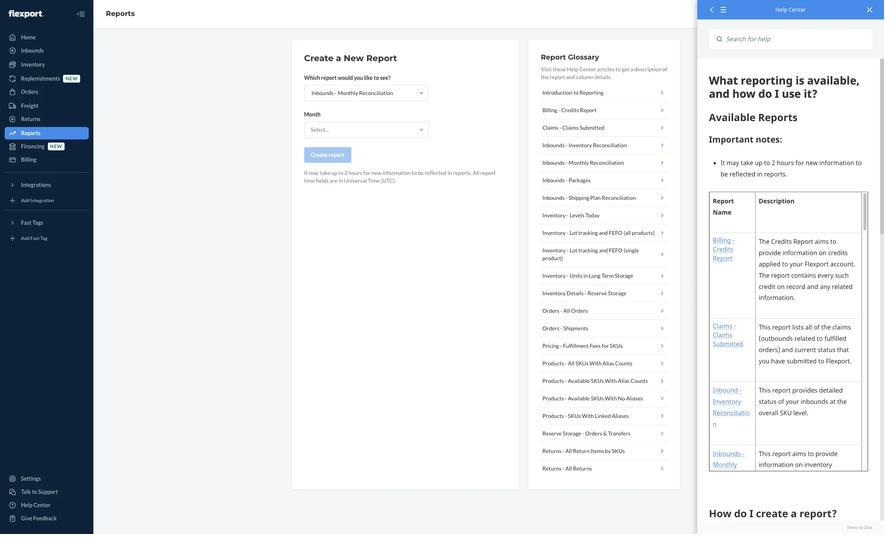 Task type: vqa. For each thing, say whether or not it's contained in the screenshot.
'LEVEL'
no



Task type: locate. For each thing, give the bounding box(es) containing it.
inbounds inside inbounds - packages button
[[543, 177, 565, 183]]

feedback
[[33, 515, 57, 522]]

inbounds inside inbounds - monthly reconciliation button
[[543, 159, 565, 166]]

all for returns - all returns
[[566, 465, 572, 472]]

with
[[590, 360, 602, 367], [605, 377, 618, 384], [605, 395, 618, 402], [583, 413, 595, 419]]

inbounds - monthly reconciliation down which report would you like to see?
[[312, 90, 393, 96]]

reflected
[[425, 169, 447, 176]]

inventory for inventory - units in long term storage
[[543, 272, 566, 279]]

reconciliation
[[359, 90, 393, 96], [594, 142, 628, 148], [591, 159, 625, 166], [602, 194, 636, 201]]

with for products - available skus with no aliases
[[605, 395, 618, 402]]

storage up return
[[563, 430, 582, 437]]

inbounds inside inbounds - inventory reconciliation button
[[543, 142, 565, 148]]

claims down 'billing - credits report'
[[543, 124, 559, 131]]

0 vertical spatial help
[[776, 6, 788, 13]]

inventory up orders - all orders
[[543, 290, 566, 296]]

which
[[304, 74, 320, 81]]

counts inside button
[[631, 377, 648, 384]]

orders - shipments button
[[541, 320, 668, 337]]

fefo left (all
[[610, 229, 623, 236]]

2 fefo from the top
[[610, 247, 623, 254]]

products - available skus with no aliases button
[[541, 390, 668, 407]]

would
[[338, 74, 353, 81]]

0 horizontal spatial reports
[[21, 130, 40, 136]]

1 add from the top
[[21, 198, 30, 203]]

add fast tag
[[21, 235, 47, 241]]

storage inside button
[[615, 272, 634, 279]]

2 vertical spatial center
[[34, 502, 51, 508]]

- up 'inventory - units in long term storage'
[[567, 247, 569, 254]]

available down products - all skus with alias counts
[[569, 377, 590, 384]]

0 horizontal spatial in
[[339, 177, 343, 184]]

integrations
[[21, 182, 51, 188]]

lot up the units
[[570, 247, 578, 254]]

1 vertical spatial aliases
[[612, 413, 629, 419]]

new for replenishments
[[66, 76, 78, 82]]

1 vertical spatial reports link
[[5, 127, 89, 139]]

- left the packages
[[566, 177, 568, 183]]

return
[[574, 448, 590, 454]]

report inside "button"
[[581, 107, 597, 113]]

take
[[320, 169, 331, 176]]

3 products from the top
[[543, 395, 565, 402]]

0 vertical spatial center
[[790, 6, 807, 13]]

all inside button
[[564, 307, 570, 314]]

billing down financing
[[21, 156, 36, 163]]

inbounds - monthly reconciliation
[[312, 90, 393, 96], [543, 159, 625, 166]]

4 products from the top
[[543, 413, 565, 419]]

lot for inventory - lot tracking and fefo (all products)
[[570, 229, 578, 236]]

- left the units
[[567, 272, 569, 279]]

new up billing link
[[50, 144, 62, 149]]

report inside visit these help center articles to get a description of the report and column details.
[[550, 74, 566, 80]]

returns
[[21, 116, 40, 122], [543, 448, 562, 454], [543, 465, 562, 472], [574, 465, 593, 472]]

0 vertical spatial storage
[[615, 272, 634, 279]]

report left would
[[321, 74, 337, 81]]

0 horizontal spatial billing
[[21, 156, 36, 163]]

1 vertical spatial help center
[[21, 502, 51, 508]]

report for billing - credits report
[[581, 107, 597, 113]]

center inside help center link
[[34, 502, 51, 508]]

fefo
[[610, 229, 623, 236], [610, 247, 623, 254]]

talk to support
[[21, 488, 58, 495]]

1 horizontal spatial for
[[602, 342, 609, 349]]

2 horizontal spatial new
[[372, 169, 382, 176]]

get
[[622, 66, 630, 72]]

0 horizontal spatial reports link
[[5, 127, 89, 139]]

aliases right no at the bottom right of page
[[627, 395, 644, 402]]

returns for returns
[[21, 116, 40, 122]]

1 horizontal spatial help center
[[776, 6, 807, 13]]

1 horizontal spatial reports
[[106, 9, 135, 18]]

0 vertical spatial counts
[[616, 360, 633, 367]]

0 vertical spatial in
[[448, 169, 452, 176]]

introduction to reporting
[[543, 89, 604, 96]]

- up 'orders - shipments'
[[561, 307, 563, 314]]

2 available from the top
[[569, 395, 590, 402]]

report right reports.
[[481, 169, 496, 176]]

- left shipping
[[566, 194, 568, 201]]

fefo for (single
[[610, 247, 623, 254]]

- down fulfillment
[[566, 360, 567, 367]]

2 products from the top
[[543, 377, 565, 384]]

2 vertical spatial new
[[372, 169, 382, 176]]

2 tracking from the top
[[579, 247, 599, 254]]

0 horizontal spatial inbounds - monthly reconciliation
[[312, 90, 393, 96]]

2 vertical spatial and
[[600, 247, 608, 254]]

0 vertical spatial by
[[606, 448, 611, 454]]

alias up no at the bottom right of page
[[619, 377, 630, 384]]

0 vertical spatial billing
[[543, 107, 558, 113]]

it
[[304, 169, 308, 176]]

details.
[[595, 74, 612, 80]]

add inside "link"
[[21, 235, 30, 241]]

home
[[21, 34, 36, 41]]

inventory - levels today button
[[541, 207, 668, 224]]

1 lot from the top
[[570, 229, 578, 236]]

products for products - skus with linked aliases
[[543, 413, 565, 419]]

- for inventory - levels today button
[[567, 212, 569, 219]]

products inside button
[[543, 377, 565, 384]]

create up the may
[[311, 152, 328, 158]]

1 horizontal spatial alias
[[619, 377, 630, 384]]

for inside button
[[602, 342, 609, 349]]

- inside inventory - lot tracking and fefo (single product)
[[567, 247, 569, 254]]

0 horizontal spatial for
[[364, 169, 371, 176]]

inventory for inventory
[[21, 61, 45, 68]]

all down returns - all return items by skus
[[566, 465, 572, 472]]

billing - credits report button
[[541, 102, 668, 119]]

help center
[[776, 6, 807, 13], [21, 502, 51, 508]]

available
[[569, 377, 590, 384], [569, 395, 590, 402]]

all up 'orders - shipments'
[[564, 307, 570, 314]]

1 vertical spatial a
[[631, 66, 634, 72]]

0 horizontal spatial help center
[[21, 502, 51, 508]]

1 vertical spatial create
[[311, 152, 328, 158]]

0 horizontal spatial alias
[[603, 360, 615, 367]]

levels
[[570, 212, 585, 219]]

inbounds for inbounds - monthly reconciliation button
[[543, 159, 565, 166]]

claims down credits
[[563, 124, 579, 131]]

in inside inventory - units in long term storage button
[[584, 272, 589, 279]]

1 horizontal spatial report
[[541, 53, 567, 62]]

1 vertical spatial help
[[568, 66, 579, 72]]

report for create a new report
[[367, 53, 397, 63]]

2 horizontal spatial in
[[584, 272, 589, 279]]

help up the search search field
[[776, 6, 788, 13]]

may
[[309, 169, 319, 176]]

with down products - all skus with alias counts button
[[605, 377, 618, 384]]

- for inbounds - packages button
[[566, 177, 568, 183]]

tracking inside inventory - lot tracking and fefo (single product)
[[579, 247, 599, 254]]

0 vertical spatial reserve
[[588, 290, 608, 296]]

like
[[364, 74, 373, 81]]

reconciliation down claims - claims submitted button
[[594, 142, 628, 148]]

1 vertical spatial new
[[50, 144, 62, 149]]

0 vertical spatial monthly
[[338, 90, 358, 96]]

see?
[[380, 74, 391, 81]]

report up "see?"
[[367, 53, 397, 63]]

add down fast tags on the left top of the page
[[21, 235, 30, 241]]

help center up the search search field
[[776, 6, 807, 13]]

add
[[21, 198, 30, 203], [21, 235, 30, 241]]

financing
[[21, 143, 45, 150]]

for right fees
[[602, 342, 609, 349]]

freight
[[21, 102, 39, 109]]

inventory for inventory - levels today
[[543, 212, 566, 219]]

inbounds down the "inbounds - packages" at the top of page
[[543, 194, 565, 201]]

long
[[590, 272, 601, 279]]

products - all skus with alias counts
[[543, 360, 633, 367]]

billing down introduction
[[543, 107, 558, 113]]

2 add from the top
[[21, 235, 30, 241]]

0 horizontal spatial by
[[606, 448, 611, 454]]

- for 'orders - shipments' button
[[561, 325, 563, 331]]

2 vertical spatial in
[[584, 272, 589, 279]]

- for returns - all return items by skus button
[[563, 448, 565, 454]]

0 vertical spatial create
[[304, 53, 334, 63]]

all right reports.
[[473, 169, 480, 176]]

- inside "button"
[[559, 107, 561, 113]]

help down report glossary
[[568, 66, 579, 72]]

orders - all orders
[[543, 307, 589, 314]]

inventory down inventory - levels today
[[543, 229, 566, 236]]

center up the search search field
[[790, 6, 807, 13]]

- down 'billing - credits report'
[[560, 124, 562, 131]]

- down returns - all return items by skus
[[563, 465, 565, 472]]

monthly
[[338, 90, 358, 96], [569, 159, 590, 166]]

returns for returns - all return items by skus
[[543, 448, 562, 454]]

- for products - all skus with alias counts button
[[566, 360, 567, 367]]

reports inside "link"
[[21, 130, 40, 136]]

tag
[[40, 235, 47, 241]]

inventory
[[21, 61, 45, 68], [569, 142, 593, 148], [543, 212, 566, 219], [543, 229, 566, 236], [543, 247, 566, 254], [543, 272, 566, 279], [543, 290, 566, 296]]

report inside it may take up to 2 hours for new information to be reflected in reports. all report time fields are in universal time (utc).
[[481, 169, 496, 176]]

create report
[[311, 152, 345, 158]]

products)
[[633, 229, 655, 236]]

orders up freight
[[21, 88, 38, 95]]

alias down "pricing - fulfillment fees for skus" button
[[603, 360, 615, 367]]

counts for products - available skus with alias counts
[[631, 377, 648, 384]]

inventory up "product)"
[[543, 247, 566, 254]]

1 horizontal spatial a
[[631, 66, 634, 72]]

1 products from the top
[[543, 360, 565, 367]]

orders left &
[[586, 430, 603, 437]]

1 vertical spatial and
[[600, 229, 608, 236]]

close navigation image
[[76, 9, 86, 19]]

monthly inside button
[[569, 159, 590, 166]]

all for products - all skus with alias counts
[[569, 360, 575, 367]]

1 vertical spatial counts
[[631, 377, 648, 384]]

available inside button
[[569, 395, 590, 402]]

1 vertical spatial tracking
[[579, 247, 599, 254]]

1 fefo from the top
[[610, 229, 623, 236]]

- for products - available skus with alias counts button
[[566, 377, 567, 384]]

create
[[304, 53, 334, 63], [311, 152, 328, 158]]

report up up
[[329, 152, 345, 158]]

report up these
[[541, 53, 567, 62]]

to left reporting
[[574, 89, 579, 96]]

create up which
[[304, 53, 334, 63]]

returns inside returns link
[[21, 116, 40, 122]]

details
[[567, 290, 584, 296]]

fefo for (all
[[610, 229, 623, 236]]

select...
[[311, 126, 329, 133]]

lot inside inventory - lot tracking and fefo (single product)
[[570, 247, 578, 254]]

0 vertical spatial add
[[21, 198, 30, 203]]

aliases right linked
[[612, 413, 629, 419]]

0 horizontal spatial claims
[[543, 124, 559, 131]]

counts inside button
[[616, 360, 633, 367]]

available inside button
[[569, 377, 590, 384]]

orders for orders - all orders
[[543, 307, 560, 314]]

alias inside products - all skus with alias counts button
[[603, 360, 615, 367]]

in left reports.
[[448, 169, 452, 176]]

fast left tag
[[31, 235, 40, 241]]

1 horizontal spatial claims
[[563, 124, 579, 131]]

2 horizontal spatial help
[[776, 6, 788, 13]]

inbounds - shipping plan reconciliation
[[543, 194, 636, 201]]

create inside button
[[311, 152, 328, 158]]

alias for products - all skus with alias counts
[[603, 360, 615, 367]]

- for inbounds - inventory reconciliation button on the right
[[566, 142, 568, 148]]

0 vertical spatial fefo
[[610, 229, 623, 236]]

1 vertical spatial add
[[21, 235, 30, 241]]

inbounds for inbounds - inventory reconciliation button on the right
[[543, 142, 565, 148]]

2 horizontal spatial report
[[581, 107, 597, 113]]

billing
[[543, 107, 558, 113], [21, 156, 36, 163]]

0 vertical spatial reports link
[[106, 9, 135, 18]]

monthly up the packages
[[569, 159, 590, 166]]

inventory up replenishments at the top left of the page
[[21, 61, 45, 68]]

fulfillment
[[564, 342, 589, 349]]

0 vertical spatial reports
[[106, 9, 135, 18]]

storage down term
[[609, 290, 627, 296]]

transfers
[[609, 430, 631, 437]]

inbounds up the "inbounds - packages" at the top of page
[[543, 159, 565, 166]]

elevio
[[848, 525, 859, 530]]

create for create a new report
[[304, 53, 334, 63]]

center up column
[[580, 66, 597, 72]]

and
[[567, 74, 576, 80], [600, 229, 608, 236], [600, 247, 608, 254]]

alias inside products - available skus with alias counts button
[[619, 377, 630, 384]]

1 available from the top
[[569, 377, 590, 384]]

- up products - skus with linked aliases on the right bottom of the page
[[566, 395, 567, 402]]

2 lot from the top
[[570, 247, 578, 254]]

1 vertical spatial in
[[339, 177, 343, 184]]

orders up 'orders - shipments'
[[543, 307, 560, 314]]

2 horizontal spatial center
[[790, 6, 807, 13]]

month
[[304, 111, 321, 118]]

and for inventory - lot tracking and fefo (all products)
[[600, 229, 608, 236]]

column
[[577, 74, 594, 80]]

orders
[[21, 88, 38, 95], [543, 307, 560, 314], [572, 307, 589, 314], [543, 325, 560, 331], [586, 430, 603, 437]]

monthly down which report would you like to see?
[[338, 90, 358, 96]]

tracking down inventory - lot tracking and fefo (all products)
[[579, 247, 599, 254]]

0 vertical spatial new
[[66, 76, 78, 82]]

and down inventory - levels today button
[[600, 229, 608, 236]]

a
[[336, 53, 342, 63], [631, 66, 634, 72]]

new up time
[[372, 169, 382, 176]]

1 horizontal spatial billing
[[543, 107, 558, 113]]

help inside visit these help center articles to get a description of the report and column details.
[[568, 66, 579, 72]]

report inside button
[[329, 152, 345, 158]]

- for claims - claims submitted button
[[560, 124, 562, 131]]

visit
[[541, 66, 552, 72]]

inventory inside inventory - lot tracking and fefo (single product)
[[543, 247, 566, 254]]

1 horizontal spatial help
[[568, 66, 579, 72]]

inbounds - inventory reconciliation button
[[541, 137, 668, 154]]

fefo left the (single
[[610, 247, 623, 254]]

0 vertical spatial aliases
[[627, 395, 644, 402]]

a inside visit these help center articles to get a description of the report and column details.
[[631, 66, 634, 72]]

0 vertical spatial alias
[[603, 360, 615, 367]]

1 vertical spatial monthly
[[569, 159, 590, 166]]

inbounds down claims - claims submitted
[[543, 142, 565, 148]]

with for products - all skus with alias counts
[[590, 360, 602, 367]]

inventory down claims - claims submitted
[[569, 142, 593, 148]]

fefo inside inventory - lot tracking and fefo (single product)
[[610, 247, 623, 254]]

fast
[[21, 219, 31, 226], [31, 235, 40, 241]]

submitted
[[580, 124, 605, 131]]

1 vertical spatial reports
[[21, 130, 40, 136]]

tracking down today
[[579, 229, 599, 236]]

- down claims - claims submitted
[[566, 142, 568, 148]]

- right details
[[585, 290, 587, 296]]

items
[[591, 448, 605, 454]]

help up "give"
[[21, 502, 33, 508]]

0 horizontal spatial reserve
[[543, 430, 562, 437]]

with left linked
[[583, 413, 595, 419]]

to left be at the left top
[[412, 169, 417, 176]]

0 vertical spatial for
[[364, 169, 371, 176]]

inbounds - monthly reconciliation inside button
[[543, 159, 625, 166]]

1 horizontal spatial monthly
[[569, 159, 590, 166]]

add integration link
[[5, 194, 89, 207]]

in right are
[[339, 177, 343, 184]]

inventory - lot tracking and fefo (single product) button
[[541, 242, 668, 267]]

1 horizontal spatial new
[[66, 76, 78, 82]]

help center up "give feedback"
[[21, 502, 51, 508]]

1 horizontal spatial in
[[448, 169, 452, 176]]

and left column
[[567, 74, 576, 80]]

0 horizontal spatial new
[[50, 144, 62, 149]]

- for products - skus with linked aliases button
[[566, 413, 567, 419]]

- for billing - credits report "button"
[[559, 107, 561, 113]]

0 horizontal spatial report
[[367, 53, 397, 63]]

- down products - all skus with alias counts
[[566, 377, 567, 384]]

inbounds left the packages
[[543, 177, 565, 183]]

add for add integration
[[21, 198, 30, 203]]

- left shipments
[[561, 325, 563, 331]]

2 claims from the left
[[563, 124, 579, 131]]

1 horizontal spatial by
[[860, 525, 864, 530]]

inbounds
[[21, 47, 44, 54], [312, 90, 334, 96], [543, 142, 565, 148], [543, 159, 565, 166], [543, 177, 565, 183], [543, 194, 565, 201]]

skus down pricing - fulfillment fees for skus
[[576, 360, 589, 367]]

add left integration
[[21, 198, 30, 203]]

1 horizontal spatial inbounds - monthly reconciliation
[[543, 159, 625, 166]]

1 tracking from the top
[[579, 229, 599, 236]]

- right pricing
[[561, 342, 563, 349]]

claims
[[543, 124, 559, 131], [563, 124, 579, 131]]

1 vertical spatial available
[[569, 395, 590, 402]]

tracking inside inventory - lot tracking and fefo (all products) button
[[579, 229, 599, 236]]

1 vertical spatial by
[[860, 525, 864, 530]]

and down inventory - lot tracking and fefo (all products) button
[[600, 247, 608, 254]]

for up time
[[364, 169, 371, 176]]

center down talk to support
[[34, 502, 51, 508]]

inventory for inventory details - reserve storage
[[543, 290, 566, 296]]

a right get
[[631, 66, 634, 72]]

inbounds inside inbounds link
[[21, 47, 44, 54]]

billing inside "button"
[[543, 107, 558, 113]]

0 vertical spatial tracking
[[579, 229, 599, 236]]

0 horizontal spatial help
[[21, 502, 33, 508]]

products for products - available skus with alias counts
[[543, 377, 565, 384]]

0 horizontal spatial center
[[34, 502, 51, 508]]

inbounds - monthly reconciliation button
[[541, 154, 668, 172]]

time
[[368, 177, 380, 184]]

orders for orders
[[21, 88, 38, 95]]

with inside button
[[605, 377, 618, 384]]

1 vertical spatial billing
[[21, 156, 36, 163]]

inbounds inside the inbounds - shipping plan reconciliation button
[[543, 194, 565, 201]]

reserve up returns - all return items by skus
[[543, 430, 562, 437]]

0 vertical spatial a
[[336, 53, 342, 63]]

1 horizontal spatial center
[[580, 66, 597, 72]]

reconciliation down inbounds - inventory reconciliation button on the right
[[591, 159, 625, 166]]

for
[[364, 169, 371, 176], [602, 342, 609, 349]]

1 vertical spatial fast
[[31, 235, 40, 241]]

0 vertical spatial and
[[567, 74, 576, 80]]

all down fulfillment
[[569, 360, 575, 367]]

1 vertical spatial inbounds - monthly reconciliation
[[543, 159, 625, 166]]

returns inside returns - all return items by skus button
[[543, 448, 562, 454]]

1 vertical spatial lot
[[570, 247, 578, 254]]

1 vertical spatial alias
[[619, 377, 630, 384]]

universal
[[344, 177, 367, 184]]

report
[[550, 74, 566, 80], [321, 74, 337, 81], [329, 152, 345, 158], [481, 169, 496, 176]]

0 vertical spatial lot
[[570, 229, 578, 236]]

1 vertical spatial for
[[602, 342, 609, 349]]

credits
[[562, 107, 580, 113]]

center inside visit these help center articles to get a description of the report and column details.
[[580, 66, 597, 72]]

0 vertical spatial available
[[569, 377, 590, 384]]

2 vertical spatial help
[[21, 502, 33, 508]]

0 vertical spatial fast
[[21, 219, 31, 226]]

all left return
[[566, 448, 572, 454]]

1 vertical spatial fefo
[[610, 247, 623, 254]]

1 vertical spatial center
[[580, 66, 597, 72]]

inbounds down home
[[21, 47, 44, 54]]

storage right term
[[615, 272, 634, 279]]

- up the "inbounds - packages" at the top of page
[[566, 159, 568, 166]]

a left new
[[336, 53, 342, 63]]

reserve down long
[[588, 290, 608, 296]]

in left long
[[584, 272, 589, 279]]

and inside inventory - lot tracking and fefo (single product)
[[600, 247, 608, 254]]

-
[[335, 90, 337, 96], [559, 107, 561, 113], [560, 124, 562, 131], [566, 142, 568, 148], [566, 159, 568, 166], [566, 177, 568, 183], [566, 194, 568, 201], [567, 212, 569, 219], [567, 229, 569, 236], [567, 247, 569, 254], [567, 272, 569, 279], [585, 290, 587, 296], [561, 307, 563, 314], [561, 325, 563, 331], [561, 342, 563, 349], [566, 360, 567, 367], [566, 377, 567, 384], [566, 395, 567, 402], [566, 413, 567, 419], [583, 430, 585, 437], [563, 448, 565, 454], [563, 465, 565, 472]]



Task type: describe. For each thing, give the bounding box(es) containing it.
reserve storage - orders & transfers button
[[541, 425, 668, 442]]

- for returns - all returns button
[[563, 465, 565, 472]]

to inside visit these help center articles to get a description of the report and column details.
[[616, 66, 621, 72]]

0 horizontal spatial a
[[336, 53, 342, 63]]

returns for returns - all returns
[[543, 465, 562, 472]]

inbounds - shipping plan reconciliation button
[[541, 189, 668, 207]]

inventory - units in long term storage
[[543, 272, 634, 279]]

- for inventory - lot tracking and fefo (all products) button
[[567, 229, 569, 236]]

returns - all returns button
[[541, 460, 668, 477]]

fees
[[590, 342, 601, 349]]

skus down 'orders - shipments' button
[[610, 342, 623, 349]]

report glossary
[[541, 53, 600, 62]]

plan
[[591, 194, 601, 201]]

1 claims from the left
[[543, 124, 559, 131]]

pricing
[[543, 342, 560, 349]]

inbounds - inventory reconciliation
[[543, 142, 628, 148]]

returns - all returns
[[543, 465, 593, 472]]

products - skus with linked aliases button
[[541, 407, 668, 425]]

inbounds for inbounds - packages button
[[543, 177, 565, 183]]

0 horizontal spatial monthly
[[338, 90, 358, 96]]

term
[[602, 272, 614, 279]]

new inside it may take up to 2 hours for new information to be reflected in reports. all report time fields are in universal time (utc).
[[372, 169, 382, 176]]

orders up shipments
[[572, 307, 589, 314]]

settings
[[21, 475, 41, 482]]

reporting
[[580, 89, 604, 96]]

- down which report would you like to see?
[[335, 90, 337, 96]]

to right like
[[374, 74, 379, 81]]

all for orders - all orders
[[564, 307, 570, 314]]

tracking for (all
[[579, 229, 599, 236]]

fast tags
[[21, 219, 43, 226]]

inventory for inventory - lot tracking and fefo (single product)
[[543, 247, 566, 254]]

pricing - fulfillment fees for skus
[[543, 342, 623, 349]]

skus down transfers on the right of the page
[[613, 448, 625, 454]]

fast inside "link"
[[31, 235, 40, 241]]

visit these help center articles to get a description of the report and column details.
[[541, 66, 668, 80]]

with for products - available skus with alias counts
[[605, 377, 618, 384]]

products for products - all skus with alias counts
[[543, 360, 565, 367]]

inbounds link
[[5, 44, 89, 57]]

add for add fast tag
[[21, 235, 30, 241]]

1 vertical spatial storage
[[609, 290, 627, 296]]

product)
[[543, 255, 563, 261]]

- for "pricing - fulfillment fees for skus" button
[[561, 342, 563, 349]]

flexport logo image
[[9, 10, 44, 18]]

information
[[383, 169, 411, 176]]

create report button
[[304, 147, 352, 163]]

hours
[[349, 169, 363, 176]]

- for inbounds - monthly reconciliation button
[[566, 159, 568, 166]]

add integration
[[21, 198, 54, 203]]

you
[[354, 74, 363, 81]]

give
[[21, 515, 32, 522]]

talk to support button
[[5, 486, 89, 498]]

and inside visit these help center articles to get a description of the report and column details.
[[567, 74, 576, 80]]

products - available skus with alias counts
[[543, 377, 648, 384]]

these
[[553, 66, 567, 72]]

fields
[[316, 177, 329, 184]]

claims - claims submitted
[[543, 124, 605, 131]]

inbounds - packages button
[[541, 172, 668, 189]]

available for products - available skus with alias counts
[[569, 377, 590, 384]]

billing - credits report
[[543, 107, 597, 113]]

fast inside dropdown button
[[21, 219, 31, 226]]

for inside it may take up to 2 hours for new information to be reflected in reports. all report time fields are in universal time (utc).
[[364, 169, 371, 176]]

to left 2
[[339, 169, 344, 176]]

orders for orders - shipments
[[543, 325, 560, 331]]

inventory details - reserve storage button
[[541, 285, 668, 302]]

- for inventory - units in long term storage button at the right bottom
[[567, 272, 569, 279]]

all for returns - all return items by skus
[[566, 448, 572, 454]]

give feedback button
[[5, 512, 89, 525]]

talk
[[21, 488, 31, 495]]

inbounds - packages
[[543, 177, 591, 183]]

orders - shipments
[[543, 325, 589, 331]]

skus down 'products - available skus with alias counts'
[[591, 395, 604, 402]]

(all
[[624, 229, 631, 236]]

inventory - lot tracking and fefo (all products) button
[[541, 224, 668, 242]]

shipments
[[564, 325, 589, 331]]

reconciliation inside button
[[594, 142, 628, 148]]

returns - all return items by skus
[[543, 448, 625, 454]]

freight link
[[5, 100, 89, 112]]

products - all skus with alias counts button
[[541, 355, 668, 372]]

- for the inbounds - shipping plan reconciliation button on the right top
[[566, 194, 568, 201]]

no
[[619, 395, 626, 402]]

1 vertical spatial reserve
[[543, 430, 562, 437]]

lot for inventory - lot tracking and fefo (single product)
[[570, 247, 578, 254]]

description
[[635, 66, 662, 72]]

returns - all return items by skus button
[[541, 442, 668, 460]]

tags
[[32, 219, 43, 226]]

0 vertical spatial inbounds - monthly reconciliation
[[312, 90, 393, 96]]

elevio by dixa
[[848, 525, 873, 530]]

billing for billing
[[21, 156, 36, 163]]

dixa
[[865, 525, 873, 530]]

tracking for (single
[[579, 247, 599, 254]]

new
[[344, 53, 364, 63]]

alias for products - available skus with alias counts
[[619, 377, 630, 384]]

linked
[[596, 413, 611, 419]]

inventory - lot tracking and fefo (all products)
[[543, 229, 655, 236]]

create a new report
[[304, 53, 397, 63]]

to right talk
[[32, 488, 37, 495]]

- for the products - available skus with no aliases button
[[566, 395, 567, 402]]

elevio by dixa link
[[710, 525, 873, 530]]

products - skus with linked aliases
[[543, 413, 629, 419]]

shipping
[[569, 194, 590, 201]]

inventory link
[[5, 58, 89, 71]]

units
[[570, 272, 583, 279]]

introduction
[[543, 89, 573, 96]]

inbounds down which
[[312, 90, 334, 96]]

time
[[304, 177, 315, 184]]

skus inside button
[[591, 377, 604, 384]]

counts for products - all skus with alias counts
[[616, 360, 633, 367]]

help center link
[[5, 499, 89, 511]]

(single
[[624, 247, 640, 254]]

1 horizontal spatial reserve
[[588, 290, 608, 296]]

2
[[345, 169, 348, 176]]

glossary
[[569, 53, 600, 62]]

billing for billing - credits report
[[543, 107, 558, 113]]

products for products - available skus with no aliases
[[543, 395, 565, 402]]

billing link
[[5, 153, 89, 166]]

Search search field
[[723, 29, 873, 49]]

home link
[[5, 31, 89, 44]]

fast tags button
[[5, 217, 89, 229]]

integrations button
[[5, 179, 89, 191]]

- for orders - all orders button
[[561, 307, 563, 314]]

available for products - available skus with no aliases
[[569, 395, 590, 402]]

products - available skus with no aliases
[[543, 395, 644, 402]]

products - available skus with alias counts button
[[541, 372, 668, 390]]

by inside button
[[606, 448, 611, 454]]

orders - all orders button
[[541, 302, 668, 320]]

and for inventory - lot tracking and fefo (single product)
[[600, 247, 608, 254]]

inventory for inventory - lot tracking and fefo (all products)
[[543, 229, 566, 236]]

create for create report
[[311, 152, 328, 158]]

skus up reserve storage - orders & transfers
[[569, 413, 581, 419]]

returns link
[[5, 113, 89, 125]]

replenishments
[[21, 75, 60, 82]]

add fast tag link
[[5, 232, 89, 245]]

reconciliation down like
[[359, 90, 393, 96]]

up
[[332, 169, 338, 176]]

1 horizontal spatial reports link
[[106, 9, 135, 18]]

articles
[[598, 66, 615, 72]]

new for financing
[[50, 144, 62, 149]]

all inside it may take up to 2 hours for new information to be reflected in reports. all report time fields are in universal time (utc).
[[473, 169, 480, 176]]

- up returns - all return items by skus
[[583, 430, 585, 437]]

2 vertical spatial storage
[[563, 430, 582, 437]]

0 vertical spatial help center
[[776, 6, 807, 13]]

- for inventory - lot tracking and fefo (single product) button
[[567, 247, 569, 254]]

reconciliation down inbounds - packages button
[[602, 194, 636, 201]]

inbounds for the inbounds - shipping plan reconciliation button on the right top
[[543, 194, 565, 201]]

of
[[663, 66, 668, 72]]



